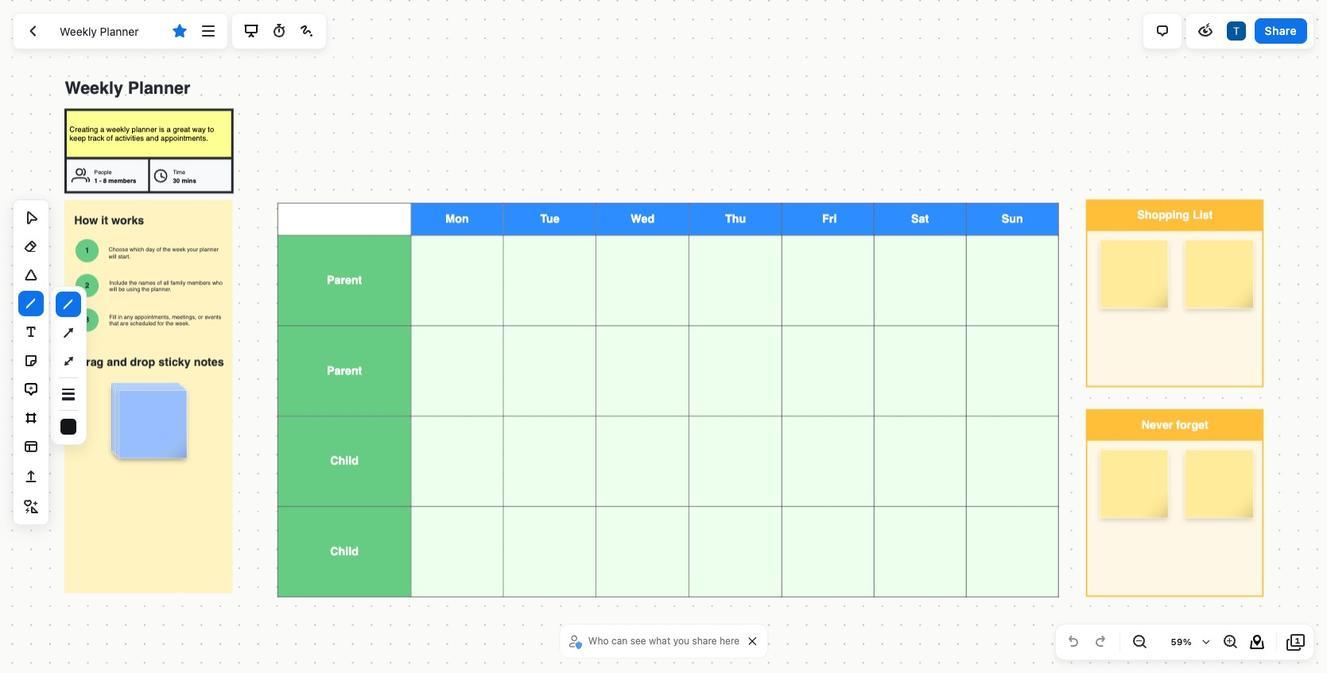Task type: locate. For each thing, give the bounding box(es) containing it.
more tools image
[[21, 498, 41, 517]]

present image
[[242, 21, 261, 41]]

59
[[1172, 637, 1184, 648]]

line image
[[59, 295, 78, 314]]

more options image
[[199, 21, 218, 41]]

see
[[631, 636, 647, 648]]

who can see what you share here button
[[566, 630, 744, 654]]

comment panel image
[[1153, 21, 1173, 41]]

arrow image
[[59, 324, 78, 343]]

zoom in image
[[1221, 633, 1240, 652]]

what
[[649, 636, 671, 648]]

59 %
[[1172, 637, 1193, 648]]

color menu item
[[60, 419, 76, 435]]

who
[[589, 636, 609, 648]]

line thickness image
[[59, 385, 78, 404]]

unstar this whiteboard image
[[171, 21, 190, 41]]

templates image
[[21, 438, 41, 457]]

Document name text field
[[48, 18, 165, 44]]

tooltip
[[50, 286, 87, 446]]

zoom out image
[[1131, 633, 1150, 652]]



Task type: vqa. For each thing, say whether or not it's contained in the screenshot.
the rightmost and
no



Task type: describe. For each thing, give the bounding box(es) containing it.
can
[[612, 636, 628, 648]]

mini map image
[[1248, 633, 1267, 652]]

you
[[674, 636, 690, 648]]

dashboard image
[[23, 21, 42, 41]]

who can see what you share here
[[589, 636, 740, 648]]

double arrow image
[[59, 352, 78, 372]]

%
[[1184, 637, 1193, 648]]

share
[[1266, 24, 1298, 37]]

share
[[693, 636, 717, 648]]

share button
[[1255, 18, 1308, 44]]

pages image
[[1287, 633, 1306, 652]]

laser image
[[298, 21, 317, 41]]

all eyes on me image
[[1196, 21, 1216, 41]]

here
[[720, 636, 740, 648]]

upload image
[[21, 468, 41, 487]]

timer image
[[270, 21, 289, 41]]



